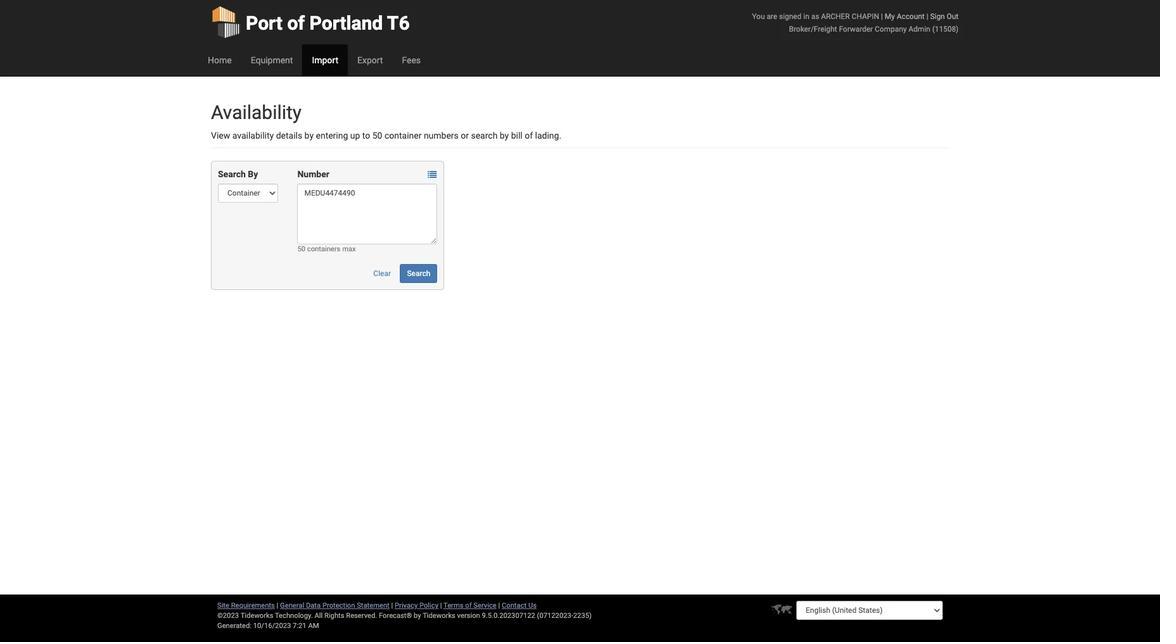 Task type: describe. For each thing, give the bounding box(es) containing it.
port
[[246, 12, 283, 34]]

9.5.0.202307122
[[482, 612, 535, 620]]

version
[[457, 612, 480, 620]]

data
[[306, 602, 321, 610]]

terms
[[444, 602, 464, 610]]

Number text field
[[297, 184, 437, 245]]

| up the tideworks
[[440, 602, 442, 610]]

rights
[[324, 612, 344, 620]]

search button
[[400, 264, 437, 283]]

or
[[461, 131, 469, 141]]

view availability details by entering up to 50 container numbers or search by bill of lading.
[[211, 131, 562, 141]]

1 horizontal spatial 50
[[372, 131, 382, 141]]

©2023 tideworks
[[217, 612, 273, 620]]

bill
[[511, 131, 523, 141]]

forecast®
[[379, 612, 412, 620]]

| up 9.5.0.202307122
[[498, 602, 500, 610]]

export button
[[348, 44, 393, 76]]

containers
[[307, 245, 341, 253]]

us
[[528, 602, 537, 610]]

account
[[897, 12, 925, 21]]

technology.
[[275, 612, 313, 620]]

requirements
[[231, 602, 275, 610]]

0 horizontal spatial by
[[305, 131, 314, 141]]

container
[[385, 131, 422, 141]]

site requirements link
[[217, 602, 275, 610]]

entering
[[316, 131, 348, 141]]

chapin
[[852, 12, 879, 21]]

0 horizontal spatial of
[[287, 12, 305, 34]]

archer
[[821, 12, 850, 21]]

show list image
[[428, 171, 437, 180]]

port of portland t6 link
[[211, 0, 410, 44]]

| left sign
[[927, 12, 929, 21]]

terms of service link
[[444, 602, 497, 610]]

you are signed in as archer chapin | my account | sign out broker/freight forwarder company admin (11508)
[[752, 12, 959, 34]]

search for search
[[407, 269, 431, 278]]

fees
[[402, 55, 421, 65]]

| left general
[[277, 602, 278, 610]]

statement
[[357, 602, 390, 610]]

10/16/2023
[[253, 622, 291, 631]]

search for search by
[[218, 169, 246, 179]]

sign out link
[[930, 12, 959, 21]]

search
[[471, 131, 498, 141]]

tideworks
[[423, 612, 456, 620]]

company
[[875, 25, 907, 34]]

my
[[885, 12, 895, 21]]

generated:
[[217, 622, 252, 631]]

(07122023-
[[537, 612, 573, 620]]

2 horizontal spatial by
[[500, 131, 509, 141]]

t6
[[387, 12, 410, 34]]

broker/freight
[[789, 25, 837, 34]]

privacy policy link
[[395, 602, 439, 610]]

portland
[[310, 12, 383, 34]]

protection
[[322, 602, 355, 610]]

availability
[[232, 131, 274, 141]]



Task type: vqa. For each thing, say whether or not it's contained in the screenshot.
the 10/04/2023 11:21 AM associated with MEDU4474490 link related to 9th Click to delete icon from the bottom of the page
no



Task type: locate. For each thing, give the bounding box(es) containing it.
by
[[248, 169, 258, 179]]

view
[[211, 131, 230, 141]]

port of portland t6
[[246, 12, 410, 34]]

1 horizontal spatial of
[[465, 602, 472, 610]]

out
[[947, 12, 959, 21]]

1 vertical spatial search
[[407, 269, 431, 278]]

0 vertical spatial 50
[[372, 131, 382, 141]]

1 vertical spatial 50
[[297, 245, 305, 253]]

policy
[[420, 602, 439, 610]]

general data protection statement link
[[280, 602, 390, 610]]

service
[[474, 602, 497, 610]]

max
[[342, 245, 356, 253]]

50 left containers on the left top of page
[[297, 245, 305, 253]]

7:21
[[293, 622, 306, 631]]

equipment button
[[241, 44, 303, 76]]

details
[[276, 131, 302, 141]]

forwarder
[[839, 25, 873, 34]]

search by
[[218, 169, 258, 179]]

home button
[[198, 44, 241, 76]]

(11508)
[[932, 25, 959, 34]]

of
[[287, 12, 305, 34], [525, 131, 533, 141], [465, 602, 472, 610]]

all
[[315, 612, 323, 620]]

1 vertical spatial of
[[525, 131, 533, 141]]

by down privacy policy link
[[414, 612, 421, 620]]

0 vertical spatial search
[[218, 169, 246, 179]]

0 vertical spatial of
[[287, 12, 305, 34]]

of right bill
[[525, 131, 533, 141]]

general
[[280, 602, 304, 610]]

privacy
[[395, 602, 418, 610]]

50 containers max
[[297, 245, 356, 253]]

clear
[[373, 269, 391, 278]]

to
[[362, 131, 370, 141]]

0 horizontal spatial 50
[[297, 245, 305, 253]]

fees button
[[393, 44, 430, 76]]

you
[[752, 12, 765, 21]]

of up version
[[465, 602, 472, 610]]

numbers
[[424, 131, 459, 141]]

sign
[[930, 12, 945, 21]]

|
[[881, 12, 883, 21], [927, 12, 929, 21], [277, 602, 278, 610], [391, 602, 393, 610], [440, 602, 442, 610], [498, 602, 500, 610]]

by inside site requirements | general data protection statement | privacy policy | terms of service | contact us ©2023 tideworks technology. all rights reserved. forecast® by tideworks version 9.5.0.202307122 (07122023-2235) generated: 10/16/2023 7:21 am
[[414, 612, 421, 620]]

site
[[217, 602, 229, 610]]

equipment
[[251, 55, 293, 65]]

reserved.
[[346, 612, 377, 620]]

contact
[[502, 602, 527, 610]]

0 horizontal spatial search
[[218, 169, 246, 179]]

50 right to
[[372, 131, 382, 141]]

2235)
[[573, 612, 592, 620]]

| left my at the right
[[881, 12, 883, 21]]

up
[[350, 131, 360, 141]]

availability
[[211, 101, 302, 124]]

by
[[305, 131, 314, 141], [500, 131, 509, 141], [414, 612, 421, 620]]

import button
[[303, 44, 348, 76]]

clear button
[[367, 264, 398, 283]]

number
[[297, 169, 329, 179]]

contact us link
[[502, 602, 537, 610]]

admin
[[909, 25, 931, 34]]

of inside site requirements | general data protection statement | privacy policy | terms of service | contact us ©2023 tideworks technology. all rights reserved. forecast® by tideworks version 9.5.0.202307122 (07122023-2235) generated: 10/16/2023 7:21 am
[[465, 602, 472, 610]]

search
[[218, 169, 246, 179], [407, 269, 431, 278]]

as
[[811, 12, 819, 21]]

lading.
[[535, 131, 562, 141]]

home
[[208, 55, 232, 65]]

site requirements | general data protection statement | privacy policy | terms of service | contact us ©2023 tideworks technology. all rights reserved. forecast® by tideworks version 9.5.0.202307122 (07122023-2235) generated: 10/16/2023 7:21 am
[[217, 602, 592, 631]]

1 horizontal spatial search
[[407, 269, 431, 278]]

50
[[372, 131, 382, 141], [297, 245, 305, 253]]

search left 'by'
[[218, 169, 246, 179]]

by left bill
[[500, 131, 509, 141]]

2 vertical spatial of
[[465, 602, 472, 610]]

by right details
[[305, 131, 314, 141]]

search right clear
[[407, 269, 431, 278]]

| up 'forecast®'
[[391, 602, 393, 610]]

2 horizontal spatial of
[[525, 131, 533, 141]]

are
[[767, 12, 777, 21]]

search inside button
[[407, 269, 431, 278]]

signed
[[779, 12, 802, 21]]

export
[[357, 55, 383, 65]]

am
[[308, 622, 319, 631]]

import
[[312, 55, 338, 65]]

1 horizontal spatial by
[[414, 612, 421, 620]]

my account link
[[885, 12, 925, 21]]

of right port
[[287, 12, 305, 34]]

in
[[804, 12, 810, 21]]



